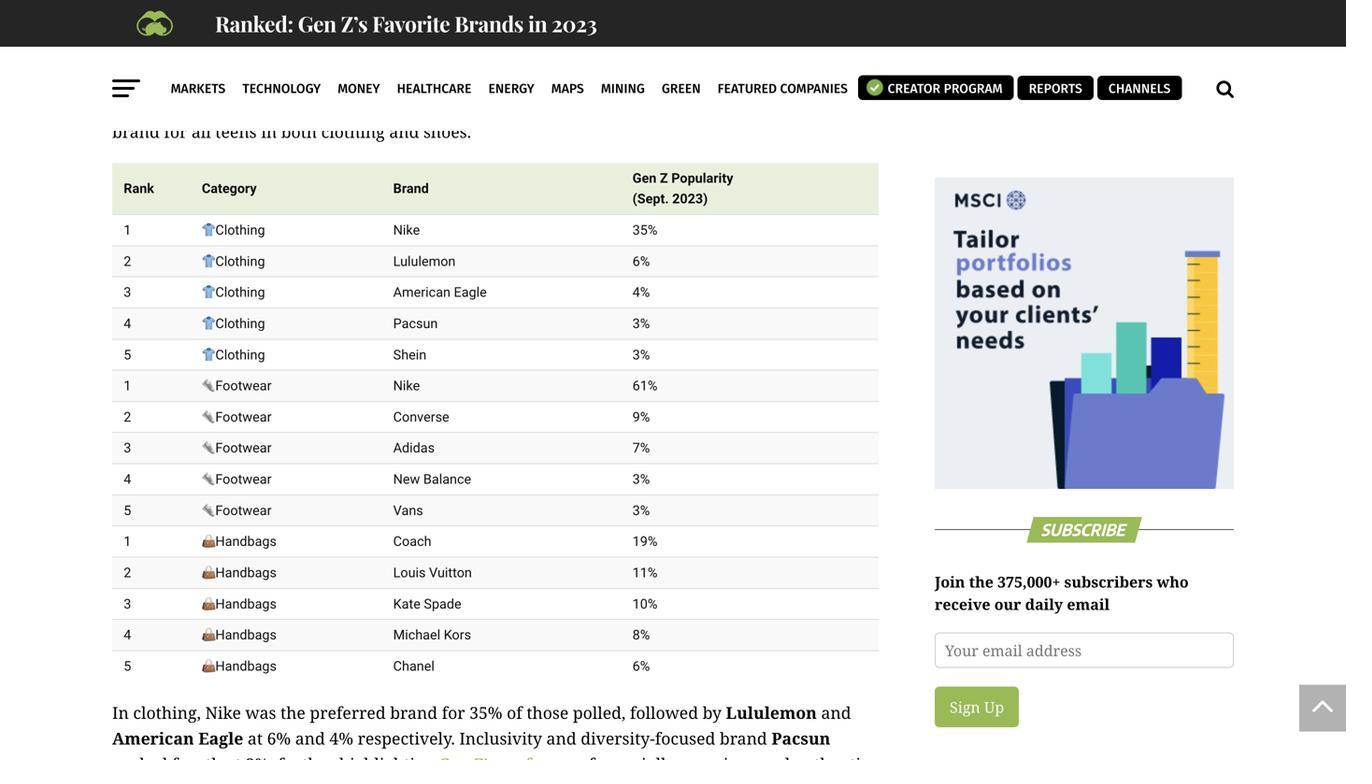 Task type: locate. For each thing, give the bounding box(es) containing it.
1 vertical spatial 5
[[124, 502, 131, 518]]

1 vertical spatial for
[[442, 701, 465, 724]]

1 5 from the top
[[124, 347, 131, 363]]

diversity-
[[581, 727, 655, 749]]

1 horizontal spatial was
[[647, 95, 678, 117]]

3 👟footwear from the top
[[202, 440, 272, 456]]

creator
[[888, 81, 941, 96]]

sign up
[[950, 697, 1004, 717]]

1 horizontal spatial lululemon
[[726, 701, 817, 724]]

61%
[[633, 378, 658, 394]]

👜handbags for 3
[[202, 596, 277, 612]]

1 vertical spatial was
[[245, 701, 276, 724]]

spade
[[424, 596, 461, 612]]

gen up tops
[[298, 9, 336, 38]]

1 vertical spatial brands
[[529, 48, 610, 82]]

9%
[[633, 409, 650, 425]]

1 horizontal spatial brands
[[529, 48, 610, 82]]

lululemon
[[393, 253, 456, 269], [726, 701, 817, 724]]

by inside dominated the rankings by a landslide. it was the runaway favorite brand for all teens in both clothing and shoes.
[[514, 95, 533, 117]]

1 vertical spatial 35%
[[469, 701, 503, 724]]

35% left of at the bottom left of the page
[[469, 701, 503, 724]]

0 vertical spatial 4
[[124, 315, 131, 331]]

2 vertical spatial 2
[[124, 565, 131, 581]]

0 vertical spatial lululemon
[[393, 253, 456, 269]]

0 horizontal spatial for
[[164, 120, 187, 143]]

pacsun
[[393, 315, 438, 331], [772, 727, 831, 749]]

6% inside in clothing, nike was the preferred brand for 35% of those polled, followed by lululemon and american eagle at 6% and 4% respectively. inclusivity and diversity-focused brand pacsun
[[267, 727, 291, 749]]

2 horizontal spatial brand
[[720, 727, 767, 749]]

sign up button
[[935, 687, 1019, 727]]

1 vertical spatial 4%
[[329, 727, 353, 749]]

2 vertical spatial 6%
[[267, 727, 291, 749]]

0 horizontal spatial in
[[261, 120, 277, 143]]

1 vertical spatial 4
[[124, 471, 131, 487]]

was right it
[[647, 95, 678, 117]]

4 3% from the top
[[633, 502, 650, 518]]

0 vertical spatial 35%
[[633, 222, 658, 238]]

👕clothing
[[202, 222, 265, 238], [202, 253, 265, 269], [202, 284, 265, 300], [202, 315, 265, 331], [202, 347, 265, 363]]

4
[[124, 315, 131, 331], [124, 471, 131, 487], [124, 627, 131, 643]]

👜handbags
[[202, 533, 277, 549], [202, 565, 277, 581], [202, 596, 277, 612], [202, 627, 277, 643], [202, 658, 277, 674]]

technology
[[242, 81, 321, 96]]

category
[[202, 180, 257, 196]]

0 horizontal spatial american
[[112, 727, 194, 749]]

3 3 from the top
[[124, 596, 131, 612]]

nike right "clothing,"
[[205, 701, 241, 724]]

3 👕clothing from the top
[[202, 284, 265, 300]]

brand up respectively.
[[390, 701, 438, 724]]

american inside in clothing, nike was the preferred brand for 35% of those polled, followed by lululemon and american eagle at 6% and 4% respectively. inclusivity and diversity-focused brand pacsun
[[112, 727, 194, 749]]

2 3 from the top
[[124, 440, 131, 456]]

up
[[984, 697, 1004, 717]]

dominated
[[322, 95, 407, 117]]

american up shein at the top of the page
[[393, 284, 451, 300]]

was up at
[[245, 701, 276, 724]]

0 vertical spatial eagle
[[454, 284, 487, 300]]

6% down (sept. at the left of the page
[[633, 253, 650, 269]]

2 1 from the top
[[124, 378, 131, 394]]

favorite
[[787, 95, 849, 117]]

5 👕clothing from the top
[[202, 347, 265, 363]]

0 vertical spatial gen
[[298, 9, 336, 38]]

green check-mark icon image
[[866, 78, 884, 97]]

american down "clothing,"
[[112, 727, 194, 749]]

the left preferred
[[281, 701, 306, 724]]

0 horizontal spatial eagle
[[198, 727, 243, 749]]

in down that
[[261, 120, 277, 143]]

join
[[935, 572, 965, 592]]

0 horizontal spatial 35%
[[469, 701, 503, 724]]

👟footwear
[[202, 378, 272, 394], [202, 409, 272, 425], [202, 440, 272, 456], [202, 471, 272, 487], [202, 502, 272, 518]]

1 horizontal spatial for
[[442, 701, 465, 724]]

2 vertical spatial 3
[[124, 596, 131, 612]]

for up respectively.
[[442, 701, 465, 724]]

2 3% from the top
[[633, 347, 650, 363]]

gen up dominated
[[339, 48, 384, 82]]

rankings
[[441, 95, 510, 117]]

0 horizontal spatial pacsun
[[393, 315, 438, 331]]

3 3% from the top
[[633, 471, 650, 487]]

company
[[165, 48, 273, 82]]

brand inside dominated the rankings by a landslide. it was the runaway favorite brand for all teens in both clothing and shoes.
[[112, 120, 160, 143]]

rank
[[124, 180, 154, 196]]

mining
[[601, 81, 645, 96]]

nike down "brand"
[[393, 222, 420, 238]]

👟footwear for 2
[[202, 409, 272, 425]]

0 vertical spatial 5
[[124, 347, 131, 363]]

2 👜handbags from the top
[[202, 565, 277, 581]]

2 5 from the top
[[124, 502, 131, 518]]

1 1 from the top
[[124, 222, 131, 238]]

0 vertical spatial 3
[[124, 284, 131, 300]]

3 👜handbags from the top
[[202, 596, 277, 612]]

2 vertical spatial 1
[[124, 533, 131, 549]]

0 vertical spatial for
[[164, 120, 187, 143]]

nike for 👟footwear
[[393, 378, 420, 394]]

0 horizontal spatial by
[[514, 95, 533, 117]]

z's down ranked: gen z's favorite brands in 2023
[[390, 48, 423, 82]]

1 vertical spatial 6%
[[633, 658, 650, 674]]

brand down 'the'
[[112, 120, 160, 143]]

1 vertical spatial 1
[[124, 378, 131, 394]]

6% right at
[[267, 727, 291, 749]]

visual capitalist image
[[112, 9, 196, 37]]

0 horizontal spatial was
[[245, 701, 276, 724]]

in inside dominated the rankings by a landslide. it was the runaway favorite brand for all teens in both clothing and shoes.
[[261, 120, 277, 143]]

1 3 from the top
[[124, 284, 131, 300]]

gen inside 'gen z popularity (sept. 2023)'
[[633, 170, 657, 186]]

1 vertical spatial favorite
[[429, 48, 524, 82]]

reports
[[1029, 81, 1082, 96]]

was inside dominated the rankings by a landslide. it was the runaway favorite brand for all teens in both clothing and shoes.
[[647, 95, 678, 117]]

featured companies
[[718, 81, 848, 96]]

american
[[393, 284, 451, 300], [112, 727, 194, 749]]

in left 2023
[[528, 9, 547, 38]]

by inside in clothing, nike was the preferred brand for 35% of those polled, followed by lululemon and american eagle at 6% and 4% respectively. inclusivity and diversity-focused brand pacsun
[[703, 701, 722, 724]]

z's up one company tops gen z's favorite brands
[[341, 9, 368, 38]]

receive
[[935, 594, 991, 614]]

0 vertical spatial was
[[647, 95, 678, 117]]

1 vertical spatial lululemon
[[726, 701, 817, 724]]

nike
[[393, 222, 420, 238], [393, 378, 420, 394], [205, 701, 241, 724]]

2 for 👕clothing
[[124, 253, 131, 269]]

1 vertical spatial pacsun
[[772, 727, 831, 749]]

all
[[192, 120, 211, 143]]

channels
[[1109, 81, 1171, 96]]

35% inside in clothing, nike was the preferred brand for 35% of those polled, followed by lululemon and american eagle at 6% and 4% respectively. inclusivity and diversity-focused brand pacsun
[[469, 701, 503, 724]]

1 vertical spatial 3
[[124, 440, 131, 456]]

1 👟footwear from the top
[[202, 378, 272, 394]]

35% down (sept. at the left of the page
[[633, 222, 658, 238]]

3 2 from the top
[[124, 565, 131, 581]]

1 3% from the top
[[633, 315, 650, 331]]

👕clothing for 3
[[202, 284, 265, 300]]

1 vertical spatial eagle
[[198, 727, 243, 749]]

5 👟footwear from the top
[[202, 502, 272, 518]]

5 for 👕clothing
[[124, 347, 131, 363]]

1 4 from the top
[[124, 315, 131, 331]]

email
[[1067, 594, 1110, 614]]

money link
[[331, 65, 387, 112]]

0 vertical spatial by
[[514, 95, 533, 117]]

3 for 👜handbags
[[124, 596, 131, 612]]

4 👕clothing from the top
[[202, 315, 265, 331]]

eagle
[[454, 284, 487, 300], [198, 727, 243, 749]]

0 vertical spatial brands
[[455, 9, 523, 38]]

converse
[[393, 409, 449, 425]]

3 4 from the top
[[124, 627, 131, 643]]

1 horizontal spatial gen
[[339, 48, 384, 82]]

1 vertical spatial gen
[[339, 48, 384, 82]]

that
[[244, 95, 275, 117]]

375,000+
[[998, 572, 1061, 592]]

1 horizontal spatial in
[[528, 9, 547, 38]]

2 👕clothing from the top
[[202, 253, 265, 269]]

z's
[[341, 9, 368, 38], [390, 48, 423, 82]]

popularity
[[671, 170, 733, 186]]

markets link
[[164, 65, 232, 112]]

and
[[389, 120, 419, 143], [821, 701, 851, 724], [295, 727, 325, 749], [546, 727, 576, 749]]

1 vertical spatial nike
[[393, 378, 420, 394]]

brands up energy
[[455, 9, 523, 38]]

1 horizontal spatial eagle
[[454, 284, 487, 300]]

4 👟footwear from the top
[[202, 471, 272, 487]]

the up receive
[[969, 572, 994, 592]]

2 horizontal spatial gen
[[633, 170, 657, 186]]

👜handbags for 1
[[202, 533, 277, 549]]

0 vertical spatial brand
[[112, 120, 160, 143]]

clothing,
[[133, 701, 201, 724]]

1 👕clothing from the top
[[202, 222, 265, 238]]

1 2 from the top
[[124, 253, 131, 269]]

2 vertical spatial brand
[[720, 727, 767, 749]]

a
[[538, 95, 547, 117]]

👟footwear for 5
[[202, 502, 272, 518]]

2 👟footwear from the top
[[202, 409, 272, 425]]

0 vertical spatial nike
[[393, 222, 420, 238]]

👜handbags for 2
[[202, 565, 277, 581]]

shein
[[393, 347, 426, 363]]

brands down 2023
[[529, 48, 610, 82]]

1 horizontal spatial by
[[703, 701, 722, 724]]

0 horizontal spatial brand
[[112, 120, 160, 143]]

1 vertical spatial 2
[[124, 409, 131, 425]]

3%
[[633, 315, 650, 331], [633, 347, 650, 363], [633, 471, 650, 487], [633, 502, 650, 518]]

1 vertical spatial by
[[703, 701, 722, 724]]

0 vertical spatial 6%
[[633, 253, 650, 269]]

favorite up rankings
[[429, 48, 524, 82]]

z
[[660, 170, 668, 186]]

join the 375,000+ subscribers who receive our daily email
[[935, 572, 1189, 614]]

the left runaway
[[683, 95, 708, 117]]

0 vertical spatial 1
[[124, 222, 131, 238]]

1 horizontal spatial z's
[[390, 48, 423, 82]]

money
[[338, 81, 380, 96]]

2023
[[552, 9, 597, 38]]

1 horizontal spatial brand
[[390, 701, 438, 724]]

6% down 8% in the bottom of the page
[[633, 658, 650, 674]]

followed
[[630, 701, 698, 724]]

1
[[124, 222, 131, 238], [124, 378, 131, 394], [124, 533, 131, 549]]

louis
[[393, 565, 426, 581]]

4 👜handbags from the top
[[202, 627, 277, 643]]

1 vertical spatial in
[[261, 120, 277, 143]]

1 vertical spatial american
[[112, 727, 194, 749]]

5 👜handbags from the top
[[202, 658, 277, 674]]

2 2 from the top
[[124, 409, 131, 425]]

for inside dominated the rankings by a landslide. it was the runaway favorite brand for all teens in both clothing and shoes.
[[164, 120, 187, 143]]

our
[[994, 594, 1021, 614]]

for left all
[[164, 120, 187, 143]]

3 5 from the top
[[124, 658, 131, 674]]

of
[[507, 701, 522, 724]]

by up 'focused'
[[703, 701, 722, 724]]

found
[[193, 95, 240, 117]]

gen left z
[[633, 170, 657, 186]]

3% for new balance
[[633, 471, 650, 487]]

3% for vans
[[633, 502, 650, 518]]

dominated the rankings by a landslide. it was the runaway favorite brand for all teens in both clothing and shoes.
[[112, 95, 849, 143]]

2 vertical spatial nike
[[205, 701, 241, 724]]

0 horizontal spatial z's
[[341, 9, 368, 38]]

0 vertical spatial 2
[[124, 253, 131, 269]]

0 vertical spatial american
[[393, 284, 451, 300]]

3 1 from the top
[[124, 533, 131, 549]]

energy
[[488, 81, 535, 96]]

2 vertical spatial gen
[[633, 170, 657, 186]]

1 horizontal spatial pacsun
[[772, 727, 831, 749]]

by left a
[[514, 95, 533, 117]]

35%
[[633, 222, 658, 238], [469, 701, 503, 724]]

markets
[[171, 81, 226, 96]]

program
[[944, 81, 1003, 96]]

kors
[[444, 627, 471, 643]]

2 vertical spatial 4
[[124, 627, 131, 643]]

8%
[[633, 627, 650, 643]]

1 horizontal spatial 4%
[[633, 284, 650, 300]]

1 vertical spatial z's
[[390, 48, 423, 82]]

1 horizontal spatial american
[[393, 284, 451, 300]]

favorite up one company tops gen z's favorite brands
[[372, 9, 450, 38]]

3% for pacsun
[[633, 315, 650, 331]]

brand right 'focused'
[[720, 727, 767, 749]]

0 horizontal spatial 4%
[[329, 727, 353, 749]]

brand
[[112, 120, 160, 143], [390, 701, 438, 724], [720, 727, 767, 749]]

5
[[124, 347, 131, 363], [124, 502, 131, 518], [124, 658, 131, 674]]

2 4 from the top
[[124, 471, 131, 487]]

michael
[[393, 627, 440, 643]]

1 👜handbags from the top
[[202, 533, 277, 549]]

brand
[[393, 180, 429, 196]]

nike down shein at the top of the page
[[393, 378, 420, 394]]

polled,
[[573, 701, 626, 724]]

2 vertical spatial 5
[[124, 658, 131, 674]]

0 horizontal spatial lululemon
[[393, 253, 456, 269]]

healthcare
[[397, 81, 472, 96]]

kate
[[393, 596, 421, 612]]



Task type: describe. For each thing, give the bounding box(es) containing it.
👟footwear for 3
[[202, 440, 272, 456]]

5 for 👜handbags
[[124, 658, 131, 674]]

19%
[[633, 533, 658, 549]]

reports link
[[1018, 76, 1094, 100]]

0 horizontal spatial brands
[[455, 9, 523, 38]]

lululemon inside in clothing, nike was the preferred brand for 35% of those polled, followed by lululemon and american eagle at 6% and 4% respectively. inclusivity and diversity-focused brand pacsun
[[726, 701, 817, 724]]

runaway
[[712, 95, 782, 117]]

👕clothing for 1
[[202, 222, 265, 238]]

in
[[112, 701, 129, 724]]

2023)
[[672, 191, 708, 207]]

6% for chanel
[[633, 658, 650, 674]]

Join the 375,000+ subscribers who receive our daily email email field
[[935, 633, 1234, 668]]

creator program link
[[858, 75, 1014, 100]]

👜handbags for 5
[[202, 658, 277, 674]]

4 for 👕clothing
[[124, 315, 131, 331]]

3 for 👕clothing
[[124, 284, 131, 300]]

ranked:
[[215, 9, 293, 38]]

study
[[146, 95, 189, 117]]

new balance
[[393, 471, 471, 487]]

5 for 👟footwear
[[124, 502, 131, 518]]

10%
[[633, 596, 658, 612]]

was inside in clothing, nike was the preferred brand for 35% of those polled, followed by lululemon and american eagle at 6% and 4% respectively. inclusivity and diversity-focused brand pacsun
[[245, 701, 276, 724]]

4 for 👜handbags
[[124, 627, 131, 643]]

green link
[[655, 65, 707, 112]]

who
[[1157, 572, 1189, 592]]

inclusivity
[[459, 727, 542, 749]]

it
[[631, 95, 643, 117]]

maps link
[[545, 65, 591, 112]]

0 vertical spatial pacsun
[[393, 315, 438, 331]]

technology link
[[236, 65, 327, 112]]

👕clothing for 2
[[202, 253, 265, 269]]

👜handbags for 4
[[202, 627, 277, 643]]

1 for 👕clothing
[[124, 222, 131, 238]]

the
[[112, 95, 142, 117]]

landslide.
[[551, 95, 627, 117]]

coach
[[393, 533, 431, 549]]

one
[[112, 48, 159, 82]]

michael kors
[[393, 627, 471, 643]]

daily
[[1025, 594, 1063, 614]]

tops
[[279, 48, 333, 82]]

healthcare link
[[390, 65, 478, 112]]

those
[[527, 701, 569, 724]]

channels link
[[1097, 76, 1182, 100]]

subscribers
[[1064, 572, 1153, 592]]

eagle inside in clothing, nike was the preferred brand for 35% of those polled, followed by lululemon and american eagle at 6% and 4% respectively. inclusivity and diversity-focused brand pacsun
[[198, 727, 243, 749]]

nike for 👕clothing
[[393, 222, 420, 238]]

for inside in clothing, nike was the preferred brand for 35% of those polled, followed by lululemon and american eagle at 6% and 4% respectively. inclusivity and diversity-focused brand pacsun
[[442, 701, 465, 724]]

2 for 👜handbags
[[124, 565, 131, 581]]

one company tops gen z's favorite brands
[[112, 48, 610, 82]]

👕clothing for 5
[[202, 347, 265, 363]]

👕clothing for 4
[[202, 315, 265, 331]]

0 horizontal spatial gen
[[298, 9, 336, 38]]

and inside dominated the rankings by a landslide. it was the runaway favorite brand for all teens in both clothing and shoes.
[[389, 120, 419, 143]]

balance
[[423, 471, 471, 487]]

mining link
[[594, 65, 651, 112]]

1 for 👟footwear
[[124, 378, 131, 394]]

👟footwear for 1
[[202, 378, 272, 394]]

featured
[[718, 81, 777, 96]]

4 for 👟footwear
[[124, 471, 131, 487]]

1 for 👜handbags
[[124, 533, 131, 549]]

subscribe
[[1040, 519, 1129, 540]]

nike inside in clothing, nike was the preferred brand for 35% of those polled, followed by lululemon and american eagle at 6% and 4% respectively. inclusivity and diversity-focused brand pacsun
[[205, 701, 241, 724]]

ranked: gen z's favorite brands in 2023
[[215, 9, 597, 38]]

0 vertical spatial favorite
[[372, 9, 450, 38]]

american eagle
[[393, 284, 487, 300]]

sign
[[950, 697, 980, 717]]

preferred
[[310, 701, 386, 724]]

👟footwear for 4
[[202, 471, 272, 487]]

3% for shein
[[633, 347, 650, 363]]

0 vertical spatial in
[[528, 9, 547, 38]]

featured companies link
[[711, 65, 854, 112]]

0 vertical spatial z's
[[341, 9, 368, 38]]

1 horizontal spatial 35%
[[633, 222, 658, 238]]

the up 'shoes.'
[[412, 95, 437, 117]]

chanel
[[393, 658, 435, 674]]

focused
[[655, 727, 716, 749]]

clothing
[[321, 120, 385, 143]]

4% inside in clothing, nike was the preferred brand for 35% of those polled, followed by lululemon and american eagle at 6% and 4% respectively. inclusivity and diversity-focused brand pacsun
[[329, 727, 353, 749]]

11%
[[633, 565, 658, 581]]

new
[[393, 471, 420, 487]]

3 for 👟footwear
[[124, 440, 131, 456]]

msci direct indexing image
[[935, 178, 1234, 489]]

kate spade
[[393, 596, 461, 612]]

the inside in clothing, nike was the preferred brand for 35% of those polled, followed by lululemon and american eagle at 6% and 4% respectively. inclusivity and diversity-focused brand pacsun
[[281, 701, 306, 724]]

0 vertical spatial 4%
[[633, 284, 650, 300]]

1 vertical spatial brand
[[390, 701, 438, 724]]

6% for lululemon
[[633, 253, 650, 269]]

vuitton
[[429, 565, 472, 581]]

both
[[281, 120, 317, 143]]

green
[[662, 81, 701, 96]]

the inside join the 375,000+ subscribers who receive our daily email
[[969, 572, 994, 592]]

7%
[[633, 440, 650, 456]]

(sept.
[[633, 191, 669, 207]]

teens
[[215, 120, 257, 143]]

shoes.
[[423, 120, 471, 143]]

adidas
[[393, 440, 435, 456]]

pacsun inside in clothing, nike was the preferred brand for 35% of those polled, followed by lululemon and american eagle at 6% and 4% respectively. inclusivity and diversity-focused brand pacsun
[[772, 727, 831, 749]]

companies
[[780, 81, 848, 96]]

respectively.
[[358, 727, 455, 749]]

2 for 👟footwear
[[124, 409, 131, 425]]

creator program
[[884, 81, 1003, 96]]



Task type: vqa. For each thing, say whether or not it's contained in the screenshot.
the median
no



